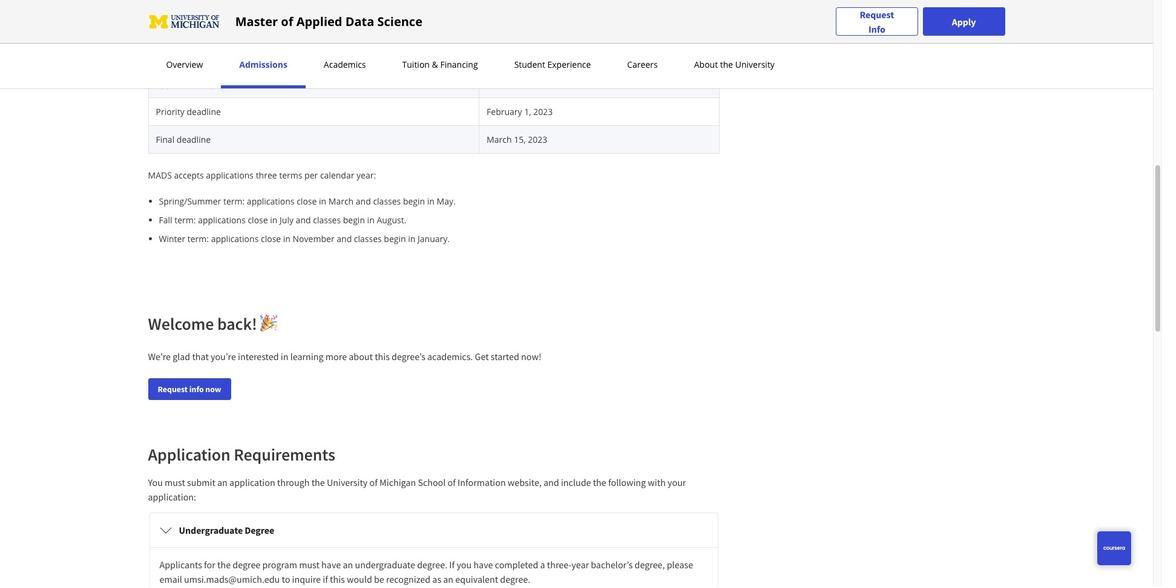 Task type: locate. For each thing, give the bounding box(es) containing it.
request info button
[[836, 7, 918, 36]]

list containing spring/summer term: applications close in march and classes begin in may.
[[153, 195, 719, 245]]

0 vertical spatial 2023
[[545, 78, 564, 90]]

email down applicants
[[160, 573, 182, 585]]

and down 'year:'
[[356, 196, 371, 207]]

2 vertical spatial classes
[[354, 233, 382, 245]]

more
[[326, 351, 347, 363]]

tuition & financing
[[402, 59, 478, 70]]

0 vertical spatial term:
[[223, 196, 245, 207]]

march
[[487, 134, 512, 145], [329, 196, 354, 207]]

2023 right 1,
[[534, 106, 553, 117]]

0 vertical spatial close
[[297, 196, 317, 207]]

of right master
[[281, 13, 293, 29]]

program
[[262, 559, 297, 571]]

the right about
[[720, 59, 733, 70]]

classes for july
[[313, 214, 341, 226]]

have up if
[[322, 559, 341, 571]]

1 vertical spatial must
[[299, 559, 320, 571]]

november down july
[[293, 233, 335, 245]]

university inside you must submit an application through the university of michigan school of information website, and include the following with your application:
[[327, 476, 368, 489]]

0 vertical spatial begin
[[403, 196, 425, 207]]

priority
[[156, 106, 185, 117]]

classes down spring/summer term: applications close in march and classes begin in may.
[[313, 214, 341, 226]]

march left 15,
[[487, 134, 512, 145]]

undergraduate degree
[[179, 524, 274, 536]]

applied
[[296, 13, 342, 29]]

0 vertical spatial request
[[860, 8, 894, 20]]

about
[[349, 351, 373, 363]]

2 vertical spatial begin
[[384, 233, 406, 245]]

2023 for march 15, 2023
[[528, 134, 547, 145]]

begin left august. at left top
[[343, 214, 365, 226]]

list
[[153, 195, 719, 245]]

1 vertical spatial close
[[248, 214, 268, 226]]

year:
[[357, 170, 376, 181]]

university of michigan image
[[148, 12, 221, 31]]

calendar
[[320, 170, 354, 181]]

apply
[[952, 15, 976, 28]]

learning
[[290, 351, 324, 363]]

1 vertical spatial degree.
[[500, 573, 531, 585]]

1,
[[524, 106, 531, 117]]

deadline down priority deadline
[[177, 134, 211, 145]]

and down spring/summer term: applications close in march and classes begin in may.
[[337, 233, 352, 245]]

begin
[[403, 196, 425, 207], [343, 214, 365, 226], [384, 233, 406, 245]]

the right through
[[312, 476, 325, 489]]

overview
[[166, 59, 203, 70]]

0 horizontal spatial have
[[322, 559, 341, 571]]

0 horizontal spatial of
[[281, 13, 293, 29]]

applications left three
[[206, 170, 254, 181]]

close down fall term: applications close in july and classes begin in august. on the left top of page
[[261, 233, 281, 245]]

must
[[165, 476, 185, 489], [299, 559, 320, 571]]

0 horizontal spatial november
[[293, 233, 335, 245]]

spring/summer
[[159, 196, 221, 207]]

0 vertical spatial email
[[827, 2, 848, 13]]

degree.
[[417, 559, 447, 571], [500, 573, 531, 585]]

if
[[323, 573, 328, 585]]

be
[[374, 573, 384, 585]]

have up equivalent on the left of page
[[474, 559, 493, 571]]

degree,
[[635, 559, 665, 571]]

applications open
[[156, 78, 227, 90]]

applications up fall term: applications close in july and classes begin in august. on the left top of page
[[247, 196, 295, 207]]

completed
[[495, 559, 538, 571]]

of
[[281, 13, 293, 29], [370, 476, 378, 489], [448, 476, 456, 489]]

request info now
[[158, 384, 221, 395]]

dates
[[244, 50, 268, 62]]

request left the info
[[158, 384, 188, 395]]

email right or
[[827, 2, 848, 13]]

1 horizontal spatial request
[[860, 8, 894, 20]]

0 vertical spatial deadline
[[187, 106, 221, 117]]

per
[[305, 170, 318, 181]]

2023 for february 1, 2023
[[534, 106, 553, 117]]

deadline for final deadline
[[177, 134, 211, 145]]

open
[[206, 78, 227, 90]]

1 vertical spatial november
[[293, 233, 335, 245]]

about the university link
[[691, 59, 778, 70]]

term:
[[223, 196, 245, 207], [174, 214, 196, 226], [188, 233, 209, 245]]

information
[[458, 476, 506, 489]]

0 vertical spatial must
[[165, 476, 185, 489]]

three
[[256, 170, 277, 181]]

1 horizontal spatial this
[[375, 351, 390, 363]]

1 vertical spatial term:
[[174, 214, 196, 226]]

close left july
[[248, 214, 268, 226]]

following
[[608, 476, 646, 489]]

0 vertical spatial march
[[487, 134, 512, 145]]

with
[[648, 476, 666, 489]]

an up would
[[343, 559, 353, 571]]

term: down spring/summer
[[174, 214, 196, 226]]

1 horizontal spatial march
[[487, 134, 512, 145]]

1 horizontal spatial november
[[487, 78, 529, 90]]

0 vertical spatial this
[[375, 351, 390, 363]]

2 vertical spatial term:
[[188, 233, 209, 245]]

term: for spring/summer
[[223, 196, 245, 207]]

1 vertical spatial university
[[327, 476, 368, 489]]

an inside you must submit an application through the university of michigan school of information website, and include the following with your application:
[[217, 476, 228, 489]]

1 vertical spatial begin
[[343, 214, 365, 226]]

1 vertical spatial email
[[160, 573, 182, 585]]

0 horizontal spatial this
[[330, 573, 345, 585]]

degree. down completed at the bottom left of page
[[500, 573, 531, 585]]

applications for spring/summer
[[247, 196, 295, 207]]

close down per
[[297, 196, 317, 207]]

classes
[[373, 196, 401, 207], [313, 214, 341, 226], [354, 233, 382, 245]]

fall
[[159, 214, 172, 226]]

that
[[192, 351, 209, 363]]

1 horizontal spatial have
[[474, 559, 493, 571]]

and for july
[[296, 214, 311, 226]]

🎉
[[260, 313, 277, 335]]

email inside or email umsi.mads@umich.edu.
[[827, 2, 848, 13]]

must up application:
[[165, 476, 185, 489]]

the
[[720, 59, 733, 70], [312, 476, 325, 489], [593, 476, 606, 489], [217, 559, 231, 571]]

2023 right 15,
[[528, 134, 547, 145]]

november up february
[[487, 78, 529, 90]]

or
[[816, 2, 825, 13]]

classes up august. at left top
[[373, 196, 401, 207]]

the right "for"
[[217, 559, 231, 571]]

university left the michigan
[[327, 476, 368, 489]]

2 vertical spatial close
[[261, 233, 281, 245]]

spring/summer term: applications close in march and classes begin in may.
[[159, 196, 456, 207]]

1 vertical spatial an
[[343, 559, 353, 571]]

the right include
[[593, 476, 606, 489]]

or email umsi.mads@umich.edu.
[[735, 2, 848, 28]]

email inside applicants for the degree program must have an undergraduate degree. if you have completed a three-year bachelor's degree, please email umsi.mads@umich.edu to inquire if this would be recognized as an equivalent degree.
[[160, 573, 182, 585]]

of right school
[[448, 476, 456, 489]]

must up inquire
[[299, 559, 320, 571]]

begin down august. at left top
[[384, 233, 406, 245]]

classes inside winter term: applications close in november and classes begin in january. list item
[[354, 233, 382, 245]]

requirements
[[234, 444, 335, 466]]

1 horizontal spatial email
[[827, 2, 848, 13]]

applications
[[206, 170, 254, 181], [247, 196, 295, 207], [198, 214, 246, 226], [211, 233, 259, 245]]

info
[[869, 23, 885, 35]]

university right about
[[735, 59, 775, 70]]

1 vertical spatial 2023
[[534, 106, 553, 117]]

request for info
[[860, 8, 894, 20]]

1 vertical spatial deadline
[[177, 134, 211, 145]]

0 horizontal spatial email
[[160, 573, 182, 585]]

term: right winter
[[188, 233, 209, 245]]

an right as
[[443, 573, 454, 585]]

0 vertical spatial an
[[217, 476, 228, 489]]

in down july
[[283, 233, 291, 245]]

begin for january.
[[384, 233, 406, 245]]

your
[[668, 476, 686, 489]]

close for july
[[248, 214, 268, 226]]

1 vertical spatial request
[[158, 384, 188, 395]]

request up info on the top right
[[860, 8, 894, 20]]

and right july
[[296, 214, 311, 226]]

must inside applicants for the degree program must have an undergraduate degree. if you have completed a three-year bachelor's degree, please email umsi.mads@umich.edu to inquire if this would be recognized as an equivalent degree.
[[299, 559, 320, 571]]

must inside you must submit an application through the university of michigan school of information website, and include the following with your application:
[[165, 476, 185, 489]]

university
[[735, 59, 775, 70], [327, 476, 368, 489]]

terms
[[279, 170, 302, 181]]

2023 right 20,
[[545, 78, 564, 90]]

1 horizontal spatial must
[[299, 559, 320, 571]]

2023
[[545, 78, 564, 90], [534, 106, 553, 117], [528, 134, 547, 145]]

classes for november
[[354, 233, 382, 245]]

mads
[[148, 170, 172, 181]]

classes inside spring/summer term: applications close in march and classes begin in may. list item
[[373, 196, 401, 207]]

year
[[572, 559, 589, 571]]

applications down fall term: applications close in july and classes begin in august. on the left top of page
[[211, 233, 259, 245]]

classes inside fall term: applications close in july and classes begin in august. list item
[[313, 214, 341, 226]]

2 vertical spatial 2023
[[528, 134, 547, 145]]

applications for winter
[[211, 233, 259, 245]]

0 horizontal spatial request
[[158, 384, 188, 395]]

michigan
[[380, 476, 416, 489]]

classes down august. at left top
[[354, 233, 382, 245]]

tuition
[[402, 59, 430, 70]]

master of applied data science
[[235, 13, 423, 29]]

have
[[322, 559, 341, 571], [474, 559, 493, 571]]

application:
[[148, 491, 196, 503]]

2 vertical spatial an
[[443, 573, 454, 585]]

1 horizontal spatial degree.
[[500, 573, 531, 585]]

welcome back! 🎉
[[148, 313, 277, 335]]

application requirements
[[148, 444, 335, 466]]

applications
[[156, 78, 204, 90]]

apply button
[[923, 7, 1005, 36]]

0 vertical spatial classes
[[373, 196, 401, 207]]

careers link
[[624, 59, 661, 70]]

email
[[827, 2, 848, 13], [160, 573, 182, 585]]

and left include
[[544, 476, 559, 489]]

of left the michigan
[[370, 476, 378, 489]]

student experience
[[514, 59, 591, 70]]

close
[[297, 196, 317, 207], [248, 214, 268, 226], [261, 233, 281, 245]]

this right if
[[330, 573, 345, 585]]

1 vertical spatial this
[[330, 573, 345, 585]]

deadline down the applications open
[[187, 106, 221, 117]]

term: down mads accepts applications three terms per calendar year:
[[223, 196, 245, 207]]

in left the learning
[[281, 351, 288, 363]]

academics.
[[427, 351, 473, 363]]

and inside you must submit an application through the university of michigan school of information website, and include the following with your application:
[[544, 476, 559, 489]]

applications down spring/summer
[[198, 214, 246, 226]]

20,
[[531, 78, 543, 90]]

march down calendar
[[329, 196, 354, 207]]

you're
[[211, 351, 236, 363]]

1 horizontal spatial university
[[735, 59, 775, 70]]

0 horizontal spatial march
[[329, 196, 354, 207]]

spring/
[[156, 50, 186, 62]]

2 have from the left
[[474, 559, 493, 571]]

2023 for november 20, 2023
[[545, 78, 564, 90]]

1 vertical spatial classes
[[313, 214, 341, 226]]

this right about on the left bottom
[[375, 351, 390, 363]]

in left july
[[270, 214, 278, 226]]

applications for mads
[[206, 170, 254, 181]]

undergraduate
[[355, 559, 415, 571]]

degree. up as
[[417, 559, 447, 571]]

an right submit
[[217, 476, 228, 489]]

0 horizontal spatial must
[[165, 476, 185, 489]]

begin up august. at left top
[[403, 196, 425, 207]]

0 vertical spatial november
[[487, 78, 529, 90]]

0 vertical spatial university
[[735, 59, 775, 70]]

0 horizontal spatial an
[[217, 476, 228, 489]]

master
[[235, 13, 278, 29]]

0 vertical spatial degree.
[[417, 559, 447, 571]]

0 horizontal spatial university
[[327, 476, 368, 489]]

1 vertical spatial march
[[329, 196, 354, 207]]



Task type: describe. For each thing, give the bounding box(es) containing it.
umsi.mads@umich.edu
[[184, 573, 280, 585]]

the inside applicants for the degree program must have an undergraduate degree. if you have completed a three-year bachelor's degree, please email umsi.mads@umich.edu to inquire if this would be recognized as an equivalent degree.
[[217, 559, 231, 571]]

admissions
[[239, 59, 287, 70]]

close for march
[[297, 196, 317, 207]]

undergraduate
[[179, 524, 243, 536]]

science
[[377, 13, 423, 29]]

begin for august.
[[343, 214, 365, 226]]

school
[[418, 476, 446, 489]]

financing
[[440, 59, 478, 70]]

experience
[[548, 59, 591, 70]]

and for november
[[337, 233, 352, 245]]

november inside list item
[[293, 233, 335, 245]]

interested
[[238, 351, 279, 363]]

about the university
[[694, 59, 775, 70]]

info
[[189, 384, 204, 395]]

15,
[[514, 134, 526, 145]]

include
[[561, 476, 591, 489]]

academics
[[324, 59, 366, 70]]

february
[[487, 106, 522, 117]]

february 1, 2023
[[487, 106, 553, 117]]

we're glad that you're interested in learning more about this degree's academics. get started now!
[[148, 351, 542, 363]]

in left august. at left top
[[367, 214, 375, 226]]

in left january.
[[408, 233, 416, 245]]

and for march
[[356, 196, 371, 207]]

a
[[540, 559, 545, 571]]

about
[[694, 59, 718, 70]]

term: for fall
[[174, 214, 196, 226]]

now
[[205, 384, 221, 395]]

in down calendar
[[319, 196, 326, 207]]

tuition & financing link
[[399, 59, 482, 70]]

degree's
[[392, 351, 425, 363]]

fall term: applications close in july and classes begin in august.
[[159, 214, 406, 226]]

please
[[667, 559, 693, 571]]

request info
[[860, 8, 894, 35]]

admissions link
[[236, 59, 291, 70]]

careers
[[627, 59, 658, 70]]

fall term: applications close in july and classes begin in august. list item
[[159, 214, 719, 226]]

summer
[[188, 50, 224, 62]]

1 have from the left
[[322, 559, 341, 571]]

deadline for priority deadline
[[187, 106, 221, 117]]

in left may. at the top
[[427, 196, 435, 207]]

student
[[514, 59, 545, 70]]

academics link
[[320, 59, 370, 70]]

glad
[[173, 351, 190, 363]]

application
[[148, 444, 230, 466]]

march 15, 2023
[[487, 134, 547, 145]]

recognized
[[386, 573, 431, 585]]

started
[[491, 351, 519, 363]]

1 horizontal spatial an
[[343, 559, 353, 571]]

as
[[432, 573, 441, 585]]

through
[[277, 476, 310, 489]]

submit
[[187, 476, 215, 489]]

accepts
[[174, 170, 204, 181]]

close for november
[[261, 233, 281, 245]]

2 horizontal spatial an
[[443, 573, 454, 585]]

begin for may.
[[403, 196, 425, 207]]

back!
[[217, 313, 257, 335]]

winter
[[159, 233, 185, 245]]

applicants
[[160, 559, 202, 571]]

to
[[282, 573, 290, 585]]

we're
[[148, 351, 171, 363]]

august.
[[377, 214, 406, 226]]

get
[[475, 351, 489, 363]]

2 horizontal spatial of
[[448, 476, 456, 489]]

degree
[[245, 524, 274, 536]]

0 horizontal spatial degree.
[[417, 559, 447, 571]]

classes for march
[[373, 196, 401, 207]]

this inside applicants for the degree program must have an undergraduate degree. if you have completed a three-year bachelor's degree, please email umsi.mads@umich.edu to inquire if this would be recognized as an equivalent degree.
[[330, 573, 345, 585]]

mads accepts applications three terms per calendar year:
[[148, 170, 376, 181]]

term: for winter
[[188, 233, 209, 245]]

would
[[347, 573, 372, 585]]

final deadline
[[156, 134, 211, 145]]

data
[[345, 13, 374, 29]]

umsi.mads@umich.edu.
[[735, 16, 830, 28]]

spring/summer term: applications close in march and classes begin in may. list item
[[159, 195, 719, 208]]

application
[[229, 476, 275, 489]]

you
[[148, 476, 163, 489]]

key
[[226, 50, 242, 62]]

student experience link
[[511, 59, 595, 70]]

you must submit an application through the university of michigan school of information website, and include the following with your application:
[[148, 476, 686, 503]]

january.
[[418, 233, 450, 245]]

request for info
[[158, 384, 188, 395]]

winter term: applications close in november and classes begin in january. list item
[[159, 232, 719, 245]]

equivalent
[[455, 573, 498, 585]]

march inside list item
[[329, 196, 354, 207]]

applications for fall
[[198, 214, 246, 226]]

1 horizontal spatial of
[[370, 476, 378, 489]]

inquire
[[292, 573, 321, 585]]

bachelor's
[[591, 559, 633, 571]]

november 20, 2023
[[487, 78, 564, 90]]

if
[[449, 559, 455, 571]]

website,
[[508, 476, 542, 489]]

request info now button
[[148, 378, 231, 400]]

welcome
[[148, 313, 214, 335]]



Task type: vqa. For each thing, say whether or not it's contained in the screenshot.
2nd Earn a degree from the right
no



